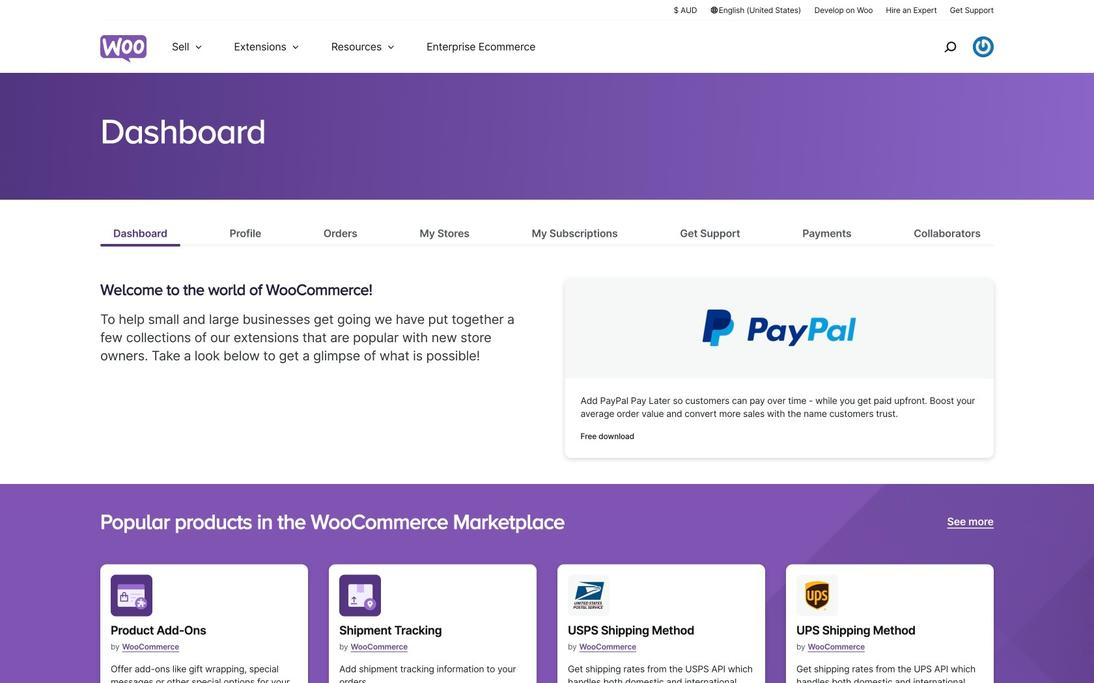 Task type: locate. For each thing, give the bounding box(es) containing it.
service navigation menu element
[[916, 26, 994, 68]]

search image
[[940, 36, 961, 57]]



Task type: describe. For each thing, give the bounding box(es) containing it.
open account menu image
[[973, 36, 994, 57]]



Task type: vqa. For each thing, say whether or not it's contained in the screenshot.
Service navigation menu element
yes



